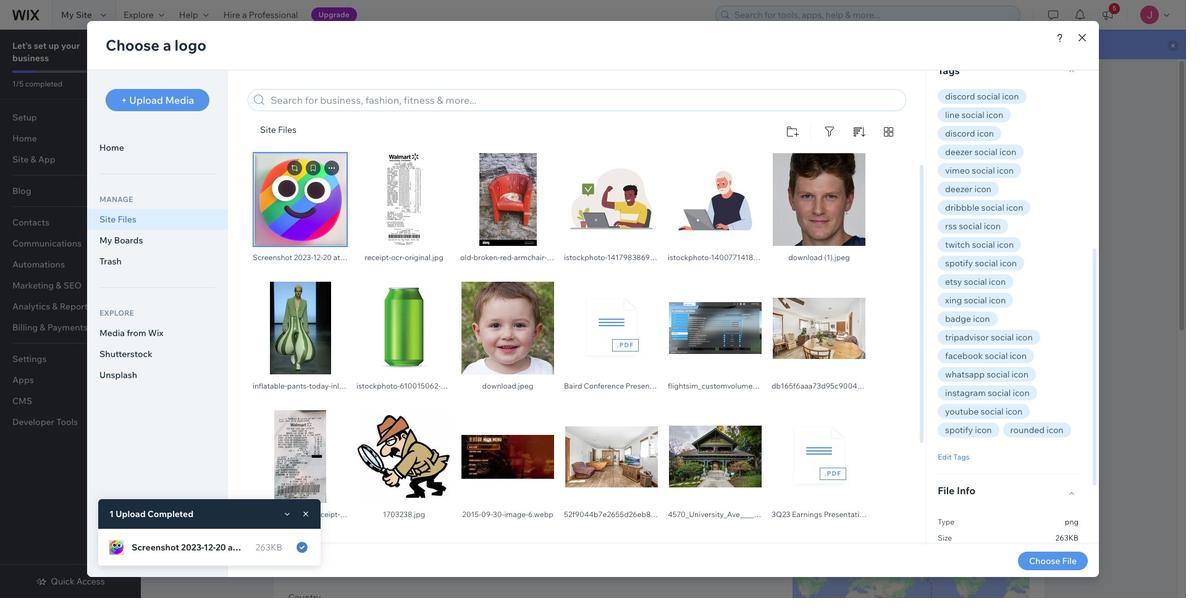 Task type: locate. For each thing, give the bounding box(es) containing it.
1 vertical spatial results,
[[461, 296, 490, 307]]

and left contact
[[330, 419, 354, 435]]

location
[[273, 419, 327, 435], [288, 501, 326, 512]]

name
[[288, 202, 316, 214]]

1 vertical spatial a
[[508, 296, 513, 307]]

0 vertical spatial logo
[[288, 277, 312, 290]]

get your own business logo. create logo
[[426, 357, 555, 384]]

a right the use
[[508, 296, 513, 307]]

1 vertical spatial best
[[441, 296, 459, 307]]

help button
[[172, 0, 216, 30]]

1 vertical spatial location
[[288, 501, 326, 512]]

your right register
[[324, 247, 342, 258]]

address
[[288, 540, 322, 551]]

location inside location let customers know where your business is based, you can add one or multiple locations.
[[288, 501, 326, 512]]

best
[[741, 202, 762, 214], [441, 296, 459, 307]]

0 vertical spatial business
[[333, 78, 369, 89]]

info right the default
[[324, 472, 341, 484]]

1 horizontal spatial and
[[594, 161, 611, 173]]

0 vertical spatial business info
[[333, 78, 387, 89]]

0 horizontal spatial settings
[[12, 353, 47, 365]]

settings for settings link on the left of the page
[[12, 353, 47, 365]]

0 vertical spatial best
[[741, 202, 762, 214]]

default info
[[288, 472, 341, 484]]

(150
[[749, 263, 769, 275]]

business
[[12, 53, 49, 64], [344, 247, 379, 258], [489, 357, 530, 369], [418, 514, 453, 525]]

info
[[407, 419, 431, 435], [324, 472, 341, 484]]

location up let at the left of page
[[288, 501, 326, 512]]

or
[[560, 514, 569, 525]]

settings inside button
[[273, 78, 307, 89]]

is left based,
[[455, 514, 462, 525]]

what
[[353, 161, 375, 173]]

1 horizontal spatial logo
[[459, 371, 483, 384]]

logo
[[288, 277, 312, 290], [459, 371, 483, 384]]

people
[[377, 161, 410, 173]]

is
[[343, 161, 350, 173], [455, 514, 462, 525]]

1 horizontal spatial info
[[407, 419, 431, 435]]

completed
[[25, 79, 62, 88]]

business
[[333, 78, 369, 89], [296, 96, 370, 118]]

your inside location let customers know where your business is based, you can add one or multiple locations.
[[398, 514, 416, 525]]

1 vertical spatial logo
[[459, 371, 483, 384]]

image
[[477, 331, 506, 343]]

1 horizontal spatial results,
[[494, 161, 527, 173]]

100
[[446, 307, 461, 318], [469, 307, 484, 318]]

business left based,
[[418, 514, 453, 525]]

your right up
[[61, 40, 80, 51]]

location and contact info
[[273, 419, 431, 435]]

up
[[49, 40, 59, 51]]

your up create logo button
[[445, 357, 466, 369]]

0 vertical spatial location
[[273, 419, 327, 435]]

1 vertical spatial business info
[[296, 96, 406, 118]]

will
[[412, 161, 427, 173]]

business info
[[333, 78, 387, 89], [296, 96, 406, 118]]

100 right x
[[469, 307, 484, 318]]

business right settings button
[[333, 78, 369, 89]]

which category best matches your business?
[[666, 202, 875, 214]]

0 vertical spatial and
[[594, 161, 611, 173]]

profile
[[311, 161, 341, 173]]

hire
[[224, 9, 240, 20]]

business down 'image'
[[489, 357, 530, 369]]

logo down register
[[288, 277, 312, 290]]

let's set up your business
[[12, 40, 80, 64]]

own
[[468, 357, 487, 369]]

an
[[392, 247, 402, 258]]

1 vertical spatial settings
[[12, 353, 47, 365]]

location up the default
[[273, 419, 327, 435]]

cms
[[12, 395, 32, 407]]

business inside let's set up your business
[[12, 53, 49, 64]]

1 vertical spatial is
[[455, 514, 462, 525]]

image
[[609, 296, 634, 307]]

0 horizontal spatial 100
[[446, 307, 461, 318]]

1 100 from the left
[[446, 307, 461, 318]]

cms link
[[0, 391, 141, 412]]

a
[[242, 9, 247, 20], [508, 296, 513, 307]]

upload
[[441, 331, 474, 343]]

as
[[381, 247, 390, 258]]

create logo button
[[426, 370, 483, 385]]

setup
[[12, 112, 37, 123]]

where
[[371, 514, 396, 525]]

0 vertical spatial settings
[[273, 78, 307, 89]]

business inside button
[[333, 78, 369, 89]]

multiple
[[571, 514, 604, 525]]

1 horizontal spatial a
[[508, 296, 513, 307]]

2 100 from the left
[[469, 307, 484, 318]]

1 horizontal spatial settings
[[273, 78, 307, 89]]

business down business info button at the left top of the page
[[296, 96, 370, 118]]

1 horizontal spatial is
[[455, 514, 462, 525]]

a right the hire
[[242, 9, 247, 20]]

and
[[594, 161, 611, 173], [330, 419, 354, 435]]

know
[[348, 514, 369, 525]]

0 vertical spatial a
[[242, 9, 247, 20]]

5 button
[[1094, 0, 1122, 30]]

for best results, use a high resolution, square image (1:1), 100 x 100 px min.
[[426, 296, 634, 318]]

your right where
[[398, 514, 416, 525]]

0 horizontal spatial is
[[343, 161, 350, 173]]

and inside profile your profile is what people will see on search results, invoices, chat and more.
[[594, 161, 611, 173]]

your inside get your own business logo. create logo
[[445, 357, 466, 369]]

business down let's
[[12, 53, 49, 64]]

a inside for best results, use a high resolution, square image (1:1), 100 x 100 px min.
[[508, 296, 513, 307]]

quick access button
[[36, 576, 105, 587]]

results,
[[494, 161, 527, 173], [461, 296, 490, 307]]

and right chat
[[594, 161, 611, 173]]

0 vertical spatial results,
[[494, 161, 527, 173]]

logo down "own"
[[459, 371, 483, 384]]

my
[[61, 9, 74, 20]]

professional
[[249, 9, 298, 20]]

results, left the use
[[461, 296, 490, 307]]

1 vertical spatial info
[[373, 96, 406, 118]]

setup link
[[0, 107, 141, 128]]

settings inside sidebar element
[[12, 353, 47, 365]]

1 horizontal spatial 100
[[469, 307, 484, 318]]

location let customers know where your business is based, you can add one or multiple locations.
[[288, 501, 644, 525]]

create
[[426, 371, 457, 384]]

settings
[[273, 78, 307, 89], [12, 353, 47, 365]]

on
[[447, 161, 459, 173]]

let's
[[12, 40, 32, 51]]

quick
[[51, 576, 75, 587]]

100 left x
[[446, 307, 461, 318]]

for
[[426, 296, 439, 307]]

see
[[429, 161, 445, 173]]

0 horizontal spatial best
[[441, 296, 459, 307]]

1 vertical spatial and
[[330, 419, 354, 435]]

0 vertical spatial is
[[343, 161, 350, 173]]

info right contact
[[407, 419, 431, 435]]

let
[[288, 514, 301, 525]]

px
[[486, 307, 496, 318]]

your inside let's set up your business
[[61, 40, 80, 51]]

is left the what
[[343, 161, 350, 173]]

results, right search
[[494, 161, 527, 173]]

results, inside profile your profile is what people will see on search results, invoices, chat and more.
[[494, 161, 527, 173]]

0 horizontal spatial and
[[330, 419, 354, 435]]

best left matches
[[741, 202, 762, 214]]

your
[[61, 40, 80, 51], [806, 202, 826, 214], [324, 247, 342, 258], [445, 357, 466, 369], [398, 514, 416, 525]]

best right for at the left of page
[[441, 296, 459, 307]]

1 vertical spatial info
[[324, 472, 341, 484]]

0 horizontal spatial results,
[[461, 296, 490, 307]]

info
[[371, 78, 387, 89], [373, 96, 406, 118]]

0 vertical spatial info
[[371, 78, 387, 89]]

Type your business name (e.g., Amy's Shoes) field
[[293, 221, 647, 242]]

results, inside for best results, use a high resolution, square image (1:1), 100 x 100 px min.
[[461, 296, 490, 307]]

customers
[[303, 514, 346, 525]]



Task type: vqa. For each thing, say whether or not it's contained in the screenshot.
results, in the Profile Your profile is what people will see on search results, invoices, chat and more.
yes



Task type: describe. For each thing, give the bounding box(es) containing it.
contact
[[357, 419, 404, 435]]

settings link
[[0, 349, 141, 370]]

location for let
[[288, 501, 326, 512]]

business inside location let customers know where your business is based, you can add one or multiple locations.
[[418, 514, 453, 525]]

explore
[[124, 9, 154, 20]]

site
[[76, 9, 92, 20]]

Search for tools, apps, help & more... field
[[731, 6, 1016, 23]]

default
[[288, 472, 322, 484]]

get
[[426, 357, 443, 369]]

chat
[[572, 161, 592, 173]]

category
[[698, 202, 739, 214]]

profile your profile is what people will see on search results, invoices, chat and more.
[[288, 145, 640, 173]]

llc
[[404, 247, 420, 258]]

register your business as an llc
[[288, 247, 420, 258]]

5
[[1113, 4, 1117, 12]]

short
[[666, 263, 692, 275]]

business info inside button
[[333, 78, 387, 89]]

hire a professional link
[[216, 0, 306, 30]]

location for and
[[273, 419, 327, 435]]

logo.
[[532, 357, 555, 369]]

short description (150 chars)
[[666, 263, 799, 275]]

upload image button
[[426, 326, 521, 348]]

Search for your business address field
[[307, 556, 773, 577]]

resolution,
[[535, 296, 577, 307]]

(1:1),
[[426, 307, 444, 318]]

register your business as an llc link
[[288, 247, 420, 258]]

can
[[509, 514, 524, 525]]

1 horizontal spatial best
[[741, 202, 762, 214]]

0 horizontal spatial a
[[242, 9, 247, 20]]

matches
[[764, 202, 804, 214]]

one
[[543, 514, 558, 525]]

help
[[179, 9, 198, 20]]

0 vertical spatial info
[[407, 419, 431, 435]]

access
[[76, 576, 105, 587]]

business info button
[[327, 74, 393, 93]]

1/5
[[12, 79, 24, 88]]

Describe your business here. What makes it great? Use short catchy text to tell people what you do or offer. text field
[[667, 282, 1029, 370]]

sidebar element
[[0, 30, 141, 598]]

you
[[492, 514, 507, 525]]

logo inside get your own business logo. create logo
[[459, 371, 483, 384]]

upgrade button
[[311, 7, 357, 22]]

square
[[579, 296, 607, 307]]

add
[[526, 514, 541, 525]]

more.
[[614, 161, 640, 173]]

use
[[492, 296, 506, 307]]

0 horizontal spatial logo
[[288, 277, 312, 290]]

set
[[34, 40, 47, 51]]

business left as
[[344, 247, 379, 258]]

your right matches
[[806, 202, 826, 214]]

min.
[[498, 307, 515, 318]]

Enter your business or website type field
[[671, 221, 1012, 242]]

x
[[463, 307, 467, 318]]

home
[[12, 133, 37, 144]]

is inside profile your profile is what people will see on search results, invoices, chat and more.
[[343, 161, 350, 173]]

settings for settings button
[[273, 78, 307, 89]]

your
[[288, 161, 309, 173]]

is inside location let customers know where your business is based, you can add one or multiple locations.
[[455, 514, 462, 525]]

which
[[666, 202, 696, 214]]

description
[[694, 263, 747, 275]]

invoices,
[[530, 161, 569, 173]]

automations
[[12, 259, 65, 270]]

search
[[461, 161, 492, 173]]

based,
[[464, 514, 491, 525]]

high
[[515, 296, 533, 307]]

automations link
[[0, 254, 141, 275]]

profile
[[288, 145, 323, 159]]

upgrade
[[319, 10, 350, 19]]

my site
[[61, 9, 92, 20]]

home link
[[0, 128, 141, 149]]

business?
[[829, 202, 875, 214]]

locations.
[[606, 514, 644, 525]]

business inside get your own business logo. create logo
[[489, 357, 530, 369]]

upload image
[[441, 331, 506, 343]]

best inside for best results, use a high resolution, square image (1:1), 100 x 100 px min.
[[441, 296, 459, 307]]

1 vertical spatial business
[[296, 96, 370, 118]]

1/5 completed
[[12, 79, 62, 88]]

0 horizontal spatial info
[[324, 472, 341, 484]]

register
[[288, 247, 322, 258]]

info inside button
[[371, 78, 387, 89]]

map region
[[792, 555, 1030, 598]]

chars)
[[771, 263, 799, 275]]

quick access
[[51, 576, 105, 587]]

hire a professional
[[224, 9, 298, 20]]

settings button
[[267, 74, 313, 93]]



